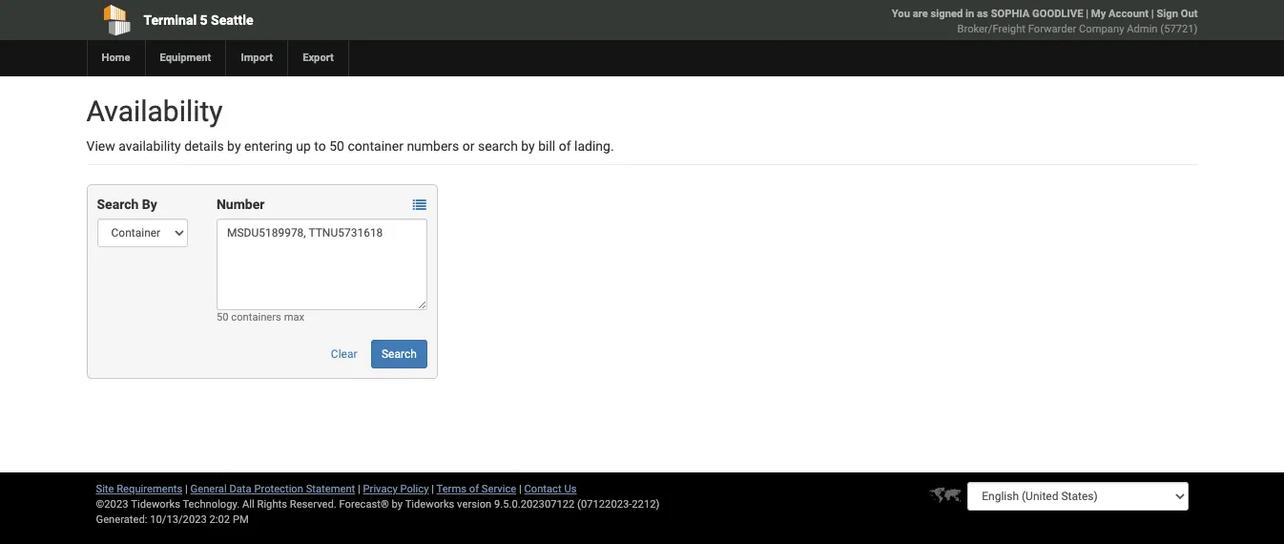 Task type: describe. For each thing, give the bounding box(es) containing it.
forwarder
[[1029, 23, 1077, 35]]

general
[[191, 483, 227, 495]]

privacy
[[363, 483, 398, 495]]

reserved.
[[290, 498, 337, 511]]

by
[[142, 197, 157, 212]]

policy
[[400, 483, 429, 495]]

tideworks
[[405, 498, 455, 511]]

company
[[1080, 23, 1125, 35]]

1 vertical spatial 50
[[217, 311, 229, 324]]

home
[[102, 52, 130, 64]]

to
[[314, 138, 326, 154]]

sign out link
[[1157, 8, 1198, 20]]

are
[[913, 8, 929, 20]]

show list image
[[413, 199, 427, 212]]

contact
[[525, 483, 562, 495]]

of inside the site requirements | general data protection statement | privacy policy | terms of service | contact us ©2023 tideworks technology. all rights reserved. forecast® by tideworks version 9.5.0.202307122 (07122023-2212) generated: 10/13/2023 2:02 pm
[[469, 483, 479, 495]]

site requirements link
[[96, 483, 183, 495]]

| left "sign"
[[1152, 8, 1155, 20]]

clear button
[[321, 340, 368, 368]]

bill
[[539, 138, 556, 154]]

details
[[184, 138, 224, 154]]

import
[[241, 52, 273, 64]]

2212)
[[632, 498, 660, 511]]

©2023 tideworks
[[96, 498, 180, 511]]

export
[[303, 52, 334, 64]]

1 horizontal spatial 50
[[330, 138, 345, 154]]

9.5.0.202307122
[[494, 498, 575, 511]]

site requirements | general data protection statement | privacy policy | terms of service | contact us ©2023 tideworks technology. all rights reserved. forecast® by tideworks version 9.5.0.202307122 (07122023-2212) generated: 10/13/2023 2:02 pm
[[96, 483, 660, 526]]

privacy policy link
[[363, 483, 429, 495]]

account
[[1109, 8, 1149, 20]]

lading.
[[575, 138, 614, 154]]

broker/freight
[[958, 23, 1026, 35]]

clear
[[331, 347, 357, 361]]

as
[[978, 8, 989, 20]]

| up 9.5.0.202307122 at bottom left
[[519, 483, 522, 495]]

us
[[565, 483, 577, 495]]

availability
[[119, 138, 181, 154]]

general data protection statement link
[[191, 483, 355, 495]]

entering
[[244, 138, 293, 154]]

forecast®
[[339, 498, 389, 511]]

numbers
[[407, 138, 459, 154]]

max
[[284, 311, 305, 324]]

requirements
[[117, 483, 183, 495]]

import link
[[226, 40, 287, 76]]

you are signed in as sophia goodlive | my account | sign out broker/freight forwarder company admin (57721)
[[892, 8, 1198, 35]]

up
[[296, 138, 311, 154]]

(07122023-
[[578, 498, 632, 511]]

sign
[[1157, 8, 1179, 20]]

pm
[[233, 514, 249, 526]]

goodlive
[[1033, 8, 1084, 20]]

seattle
[[211, 12, 253, 28]]



Task type: locate. For each thing, give the bounding box(es) containing it.
50 containers max
[[217, 311, 305, 324]]

in
[[966, 8, 975, 20]]

export link
[[287, 40, 348, 76]]

service
[[482, 483, 517, 495]]

search left by
[[97, 197, 139, 212]]

by
[[227, 138, 241, 154], [522, 138, 535, 154], [392, 498, 403, 511]]

terms
[[437, 483, 467, 495]]

0 vertical spatial 50
[[330, 138, 345, 154]]

| left my
[[1087, 8, 1089, 20]]

equipment link
[[145, 40, 226, 76]]

0 vertical spatial search
[[97, 197, 139, 212]]

all
[[242, 498, 255, 511]]

availability
[[86, 95, 223, 128]]

1 vertical spatial of
[[469, 483, 479, 495]]

Number text field
[[217, 219, 427, 310]]

10/13/2023
[[150, 514, 207, 526]]

terminal
[[144, 12, 197, 28]]

contact us link
[[525, 483, 577, 495]]

| up forecast®
[[358, 483, 361, 495]]

sophia
[[991, 8, 1030, 20]]

search for search by
[[97, 197, 139, 212]]

terms of service link
[[437, 483, 517, 495]]

1 horizontal spatial by
[[392, 498, 403, 511]]

or
[[463, 138, 475, 154]]

by right details
[[227, 138, 241, 154]]

statement
[[306, 483, 355, 495]]

containers
[[231, 311, 281, 324]]

terminal 5 seattle link
[[86, 0, 533, 40]]

site
[[96, 483, 114, 495]]

2 horizontal spatial by
[[522, 138, 535, 154]]

view availability details by entering up to 50 container numbers or search by bill of lading.
[[86, 138, 614, 154]]

my
[[1092, 8, 1107, 20]]

of
[[559, 138, 571, 154], [469, 483, 479, 495]]

by left bill
[[522, 138, 535, 154]]

generated:
[[96, 514, 147, 526]]

you
[[892, 8, 911, 20]]

search inside button
[[382, 347, 417, 361]]

terminal 5 seattle
[[144, 12, 253, 28]]

home link
[[86, 40, 145, 76]]

version
[[457, 498, 492, 511]]

my account link
[[1092, 8, 1149, 20]]

admin
[[1128, 23, 1158, 35]]

0 vertical spatial of
[[559, 138, 571, 154]]

0 horizontal spatial 50
[[217, 311, 229, 324]]

50 left containers
[[217, 311, 229, 324]]

technology.
[[183, 498, 240, 511]]

1 horizontal spatial of
[[559, 138, 571, 154]]

search by
[[97, 197, 157, 212]]

of right bill
[[559, 138, 571, 154]]

search
[[478, 138, 518, 154]]

container
[[348, 138, 404, 154]]

| up tideworks
[[432, 483, 434, 495]]

0 horizontal spatial search
[[97, 197, 139, 212]]

2:02
[[210, 514, 230, 526]]

|
[[1087, 8, 1089, 20], [1152, 8, 1155, 20], [185, 483, 188, 495], [358, 483, 361, 495], [432, 483, 434, 495], [519, 483, 522, 495]]

50
[[330, 138, 345, 154], [217, 311, 229, 324]]

data
[[229, 483, 252, 495]]

rights
[[257, 498, 287, 511]]

search
[[97, 197, 139, 212], [382, 347, 417, 361]]

by down privacy policy link
[[392, 498, 403, 511]]

view
[[86, 138, 115, 154]]

0 horizontal spatial by
[[227, 138, 241, 154]]

by inside the site requirements | general data protection statement | privacy policy | terms of service | contact us ©2023 tideworks technology. all rights reserved. forecast® by tideworks version 9.5.0.202307122 (07122023-2212) generated: 10/13/2023 2:02 pm
[[392, 498, 403, 511]]

search button
[[371, 340, 427, 368]]

1 vertical spatial search
[[382, 347, 417, 361]]

0 horizontal spatial of
[[469, 483, 479, 495]]

50 right to
[[330, 138, 345, 154]]

signed
[[931, 8, 963, 20]]

| left general
[[185, 483, 188, 495]]

1 horizontal spatial search
[[382, 347, 417, 361]]

number
[[217, 197, 265, 212]]

search right clear button
[[382, 347, 417, 361]]

search for search
[[382, 347, 417, 361]]

(57721)
[[1161, 23, 1198, 35]]

5
[[200, 12, 208, 28]]

out
[[1181, 8, 1198, 20]]

of up version in the left bottom of the page
[[469, 483, 479, 495]]

equipment
[[160, 52, 211, 64]]

protection
[[254, 483, 303, 495]]



Task type: vqa. For each thing, say whether or not it's contained in the screenshot.
©
no



